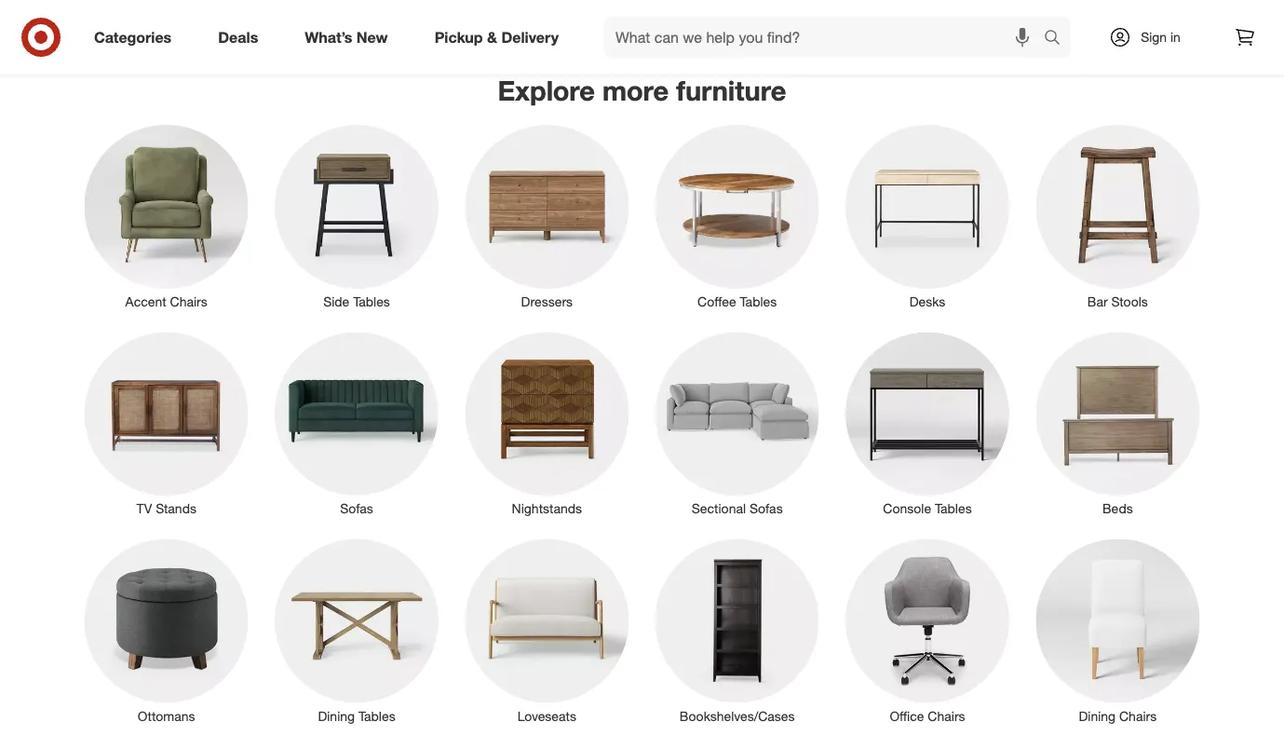 Task type: locate. For each thing, give the bounding box(es) containing it.
dressers link
[[452, 121, 642, 311]]

tables for side tables
[[353, 294, 390, 310]]

bar stools
[[1088, 294, 1149, 310]]

coffee tables
[[698, 294, 777, 310]]

loveseats
[[518, 707, 577, 724]]

vanity gift ideas
[[951, 15, 1088, 37]]

bookshelves/cases
[[680, 707, 795, 724]]

dining tables
[[318, 707, 396, 724]]

vanity
[[951, 15, 1002, 37]]

0 horizontal spatial sofas
[[340, 500, 373, 517]]

dining chairs
[[1079, 707, 1157, 724]]

sofas
[[340, 500, 373, 517], [750, 500, 783, 517]]

beds
[[1103, 500, 1134, 517]]

chairs
[[170, 294, 208, 310], [928, 707, 966, 724], [1120, 707, 1157, 724]]

desks
[[910, 294, 946, 310]]

0 horizontal spatial chairs
[[170, 294, 208, 310]]

search button
[[1036, 17, 1081, 61]]

2 ideas from the left
[[555, 15, 600, 37]]

nightstands
[[512, 500, 582, 517]]

chairs for accent chairs
[[170, 294, 208, 310]]

side tables link
[[262, 121, 452, 311]]

4 ideas from the left
[[1042, 15, 1088, 37]]

search
[[1036, 30, 1081, 48]]

2 dining from the left
[[1079, 707, 1116, 724]]

1 chair from the left
[[169, 15, 214, 37]]

sofas link
[[262, 328, 452, 518]]

stools
[[1112, 294, 1149, 310]]

stands
[[156, 500, 197, 517]]

desks link
[[833, 121, 1023, 311]]

chair
[[169, 15, 214, 37], [469, 15, 515, 37], [747, 15, 793, 37]]

chairs for office chairs
[[928, 707, 966, 724]]

deals
[[218, 28, 258, 46]]

bar stools link
[[1023, 121, 1213, 311]]

office chairs link
[[833, 535, 1023, 725]]

bean bag chair gift ideas
[[382, 15, 600, 37]]

dressers
[[521, 294, 573, 310]]

what's new
[[305, 28, 388, 46]]

1 horizontal spatial dining
[[1079, 707, 1116, 724]]

new
[[357, 28, 388, 46]]

3 chair from the left
[[747, 15, 793, 37]]

1 horizontal spatial chairs
[[928, 707, 966, 724]]

2 horizontal spatial chairs
[[1120, 707, 1157, 724]]

3 ideas from the left
[[833, 15, 878, 37]]

pickup & delivery
[[435, 28, 559, 46]]

tables
[[353, 294, 390, 310], [740, 294, 777, 310], [935, 500, 972, 517], [359, 707, 396, 724]]

what's
[[305, 28, 353, 46]]

categories link
[[78, 17, 195, 58]]

massage chair gift ideas
[[667, 15, 878, 37]]

sectional
[[692, 500, 746, 517]]

2 horizontal spatial chair
[[747, 15, 793, 37]]

chair for massage
[[747, 15, 793, 37]]

gift
[[219, 15, 249, 37], [519, 15, 550, 37], [798, 15, 828, 37], [1007, 15, 1037, 37]]

0 horizontal spatial chair
[[169, 15, 214, 37]]

gaming
[[98, 15, 164, 37]]

1 ideas from the left
[[254, 15, 300, 37]]

chair for gaming
[[169, 15, 214, 37]]

chairs inside office chairs link
[[928, 707, 966, 724]]

gaming chair gift ideas
[[98, 15, 300, 37]]

chairs inside accent chairs link
[[170, 294, 208, 310]]

more
[[603, 74, 669, 107]]

1 dining from the left
[[318, 707, 355, 724]]

loveseats link
[[452, 535, 642, 725]]

1 sofas from the left
[[340, 500, 373, 517]]

ideas
[[254, 15, 300, 37], [555, 15, 600, 37], [833, 15, 878, 37], [1042, 15, 1088, 37]]

&
[[487, 28, 497, 46]]

side
[[323, 294, 350, 310]]

0 horizontal spatial dining
[[318, 707, 355, 724]]

1 horizontal spatial chair
[[469, 15, 515, 37]]

ottomans link
[[71, 535, 262, 725]]

dining
[[318, 707, 355, 724], [1079, 707, 1116, 724]]

beds link
[[1023, 328, 1213, 518]]

dining tables link
[[262, 535, 452, 725]]

deals link
[[202, 17, 282, 58]]

bookshelves/cases link
[[642, 535, 833, 725]]

chairs inside dining chairs link
[[1120, 707, 1157, 724]]

1 horizontal spatial sofas
[[750, 500, 783, 517]]



Task type: describe. For each thing, give the bounding box(es) containing it.
office
[[890, 707, 925, 724]]

console tables link
[[833, 328, 1023, 518]]

accent chairs link
[[71, 121, 262, 311]]

furniture
[[677, 74, 787, 107]]

gaming chair gift ideas link
[[83, 0, 349, 59]]

bag
[[431, 15, 464, 37]]

sign in
[[1141, 29, 1181, 45]]

What can we help you find? suggestions appear below search field
[[605, 17, 1049, 58]]

explore
[[498, 74, 595, 107]]

accent chairs
[[125, 294, 208, 310]]

office chairs
[[890, 707, 966, 724]]

what's new link
[[289, 17, 411, 58]]

side tables
[[323, 294, 390, 310]]

categories
[[94, 28, 172, 46]]

3 gift from the left
[[798, 15, 828, 37]]

tv
[[136, 500, 152, 517]]

delivery
[[502, 28, 559, 46]]

pickup
[[435, 28, 483, 46]]

nightstands link
[[452, 328, 642, 518]]

massage chair gift ideas link
[[652, 0, 917, 59]]

2 chair from the left
[[469, 15, 515, 37]]

console
[[884, 500, 932, 517]]

pickup & delivery link
[[419, 17, 582, 58]]

vanity gift ideas link
[[936, 0, 1201, 59]]

explore more furniture
[[498, 74, 787, 107]]

massage
[[667, 15, 743, 37]]

sectional sofas link
[[642, 328, 833, 518]]

accent
[[125, 294, 166, 310]]

tv stands
[[136, 500, 197, 517]]

chairs for dining chairs
[[1120, 707, 1157, 724]]

coffee
[[698, 294, 737, 310]]

bean bag chair gift ideas link
[[368, 0, 633, 59]]

dining for dining chairs
[[1079, 707, 1116, 724]]

1 gift from the left
[[219, 15, 249, 37]]

2 sofas from the left
[[750, 500, 783, 517]]

dining for dining tables
[[318, 707, 355, 724]]

bean
[[382, 15, 426, 37]]

tables for console tables
[[935, 500, 972, 517]]

sign in link
[[1094, 17, 1210, 58]]

4 gift from the left
[[1007, 15, 1037, 37]]

coffee tables link
[[642, 121, 833, 311]]

dining chairs link
[[1023, 535, 1213, 725]]

tv stands link
[[71, 328, 262, 518]]

ottomans
[[138, 707, 195, 724]]

bar
[[1088, 294, 1108, 310]]

console tables
[[884, 500, 972, 517]]

tables for coffee tables
[[740, 294, 777, 310]]

sectional sofas
[[692, 500, 783, 517]]

in
[[1171, 29, 1181, 45]]

sign
[[1141, 29, 1167, 45]]

tables for dining tables
[[359, 707, 396, 724]]

2 gift from the left
[[519, 15, 550, 37]]



Task type: vqa. For each thing, say whether or not it's contained in the screenshot.
Console Tables
yes



